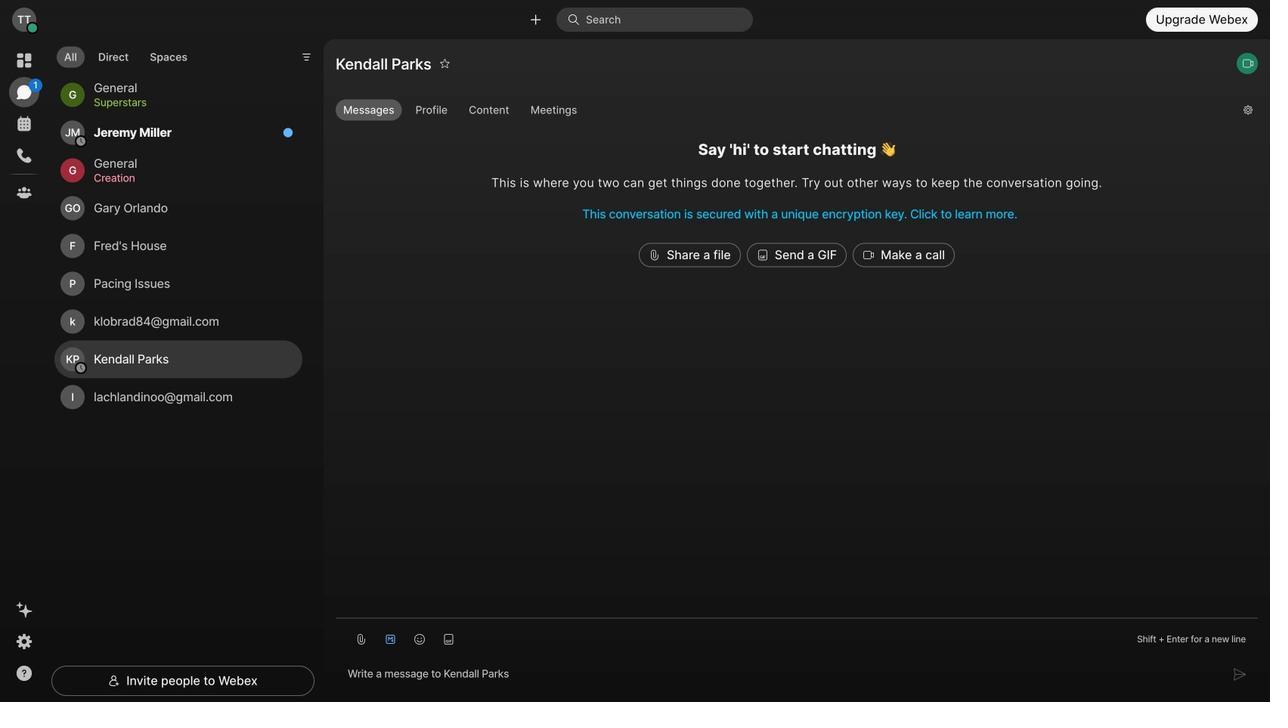 Task type: describe. For each thing, give the bounding box(es) containing it.
2 general list item from the top
[[54, 152, 303, 190]]

message composer toolbar element
[[336, 619, 1259, 654]]

webex tab list
[[9, 45, 42, 208]]

1 general list item from the top
[[54, 76, 303, 114]]

kendall parks list item
[[54, 341, 303, 379]]

jeremy miller, new messages list item
[[54, 114, 303, 152]]

fred's house list item
[[54, 227, 303, 265]]

gary orlando list item
[[54, 190, 303, 227]]



Task type: locate. For each thing, give the bounding box(es) containing it.
superstars element
[[94, 94, 284, 111]]

1 vertical spatial general list item
[[54, 152, 303, 190]]

group
[[336, 100, 1232, 124]]

pacing issues list item
[[54, 265, 303, 303]]

general list item
[[54, 76, 303, 114], [54, 152, 303, 190]]

new messages image
[[283, 128, 294, 138]]

klobrad84@gmail.com list item
[[54, 303, 303, 341]]

tab list
[[53, 37, 199, 72]]

lachlandinoo@gmail.com list item
[[54, 379, 303, 417]]

navigation
[[0, 39, 48, 703]]

creation element
[[94, 170, 284, 187]]

0 vertical spatial general list item
[[54, 76, 303, 114]]



Task type: vqa. For each thing, say whether or not it's contained in the screenshot.
message composer toolbar element
yes



